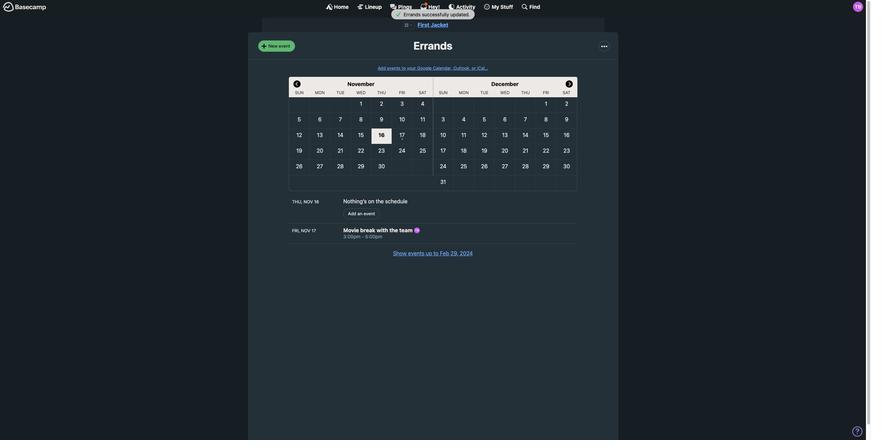 Task type: describe. For each thing, give the bounding box(es) containing it.
thu for december
[[522, 90, 530, 95]]

movie break with the team
[[344, 228, 414, 234]]

pings
[[399, 4, 412, 10]]

first jacket link
[[418, 22, 449, 28]]

with
[[377, 228, 388, 234]]

nothing's
[[344, 199, 367, 205]]

wed for december
[[501, 90, 510, 95]]

activity link
[[448, 3, 476, 10]]

thu for november
[[378, 90, 386, 95]]

my stuff button
[[484, 3, 514, 10]]

add for add an event
[[348, 211, 357, 217]]

my
[[492, 4, 500, 10]]

outlook,
[[454, 66, 471, 71]]

sat for december
[[563, 90, 571, 95]]

fri,
[[292, 229, 300, 234]]

5:00pm
[[366, 234, 383, 240]]

0 vertical spatial the
[[376, 199, 384, 205]]

november
[[348, 81, 375, 87]]

add for add events to your google calendar, outlook, or ical…
[[378, 66, 386, 71]]

nothing's on the schedule
[[344, 199, 408, 205]]

home link
[[326, 3, 349, 10]]

find
[[530, 4, 541, 10]]

successfully
[[422, 11, 449, 17]]

thu,
[[292, 200, 303, 205]]

0 horizontal spatial to
[[402, 66, 406, 71]]

new event link
[[258, 41, 295, 52]]

hey!
[[429, 4, 440, 10]]

1 vertical spatial event
[[364, 211, 375, 217]]

show        events      up to        feb 29, 2024
[[393, 251, 473, 257]]

tue for november
[[337, 90, 345, 95]]

errands successfully updated. alert
[[0, 9, 867, 19]]

-
[[362, 234, 364, 240]]

or
[[472, 66, 476, 71]]

break
[[361, 228, 376, 234]]

add events to your google calendar, outlook, or ical… link
[[378, 66, 489, 71]]

stuff
[[501, 4, 514, 10]]

ical…
[[478, 66, 489, 71]]

first jacket
[[418, 22, 449, 28]]

on
[[369, 199, 375, 205]]

sun for december
[[439, 90, 448, 95]]

team
[[400, 228, 413, 234]]

3:00pm     -     5:00pm
[[344, 234, 383, 240]]

my stuff
[[492, 4, 514, 10]]

calendar,
[[433, 66, 453, 71]]

main element
[[0, 0, 867, 13]]

1 vertical spatial the
[[390, 228, 398, 234]]

fri for november
[[399, 90, 406, 95]]

fri for december
[[544, 90, 550, 95]]

december
[[492, 81, 519, 87]]

pings button
[[390, 3, 412, 10]]

3:00pm
[[344, 234, 361, 240]]



Task type: vqa. For each thing, say whether or not it's contained in the screenshot.
New event link
yes



Task type: locate. For each thing, give the bounding box(es) containing it.
nov left 17
[[301, 229, 311, 234]]

nov for fri,
[[301, 229, 311, 234]]

lineup
[[365, 4, 382, 10]]

event right the new at the left of page
[[279, 43, 290, 49]]

wed down december
[[501, 90, 510, 95]]

1 tue from the left
[[337, 90, 345, 95]]

nov left "16" at the top left of page
[[304, 200, 313, 205]]

1 vertical spatial events
[[408, 251, 425, 257]]

errands inside alert
[[404, 11, 421, 17]]

add left your
[[378, 66, 386, 71]]

movie
[[344, 228, 359, 234]]

to left your
[[402, 66, 406, 71]]

1 horizontal spatial wed
[[501, 90, 510, 95]]

nov
[[304, 200, 313, 205], [301, 229, 311, 234]]

event right the an
[[364, 211, 375, 217]]

1 horizontal spatial event
[[364, 211, 375, 217]]

events inside button
[[408, 251, 425, 257]]

0 horizontal spatial tyler black image
[[414, 228, 420, 234]]

hey! button
[[421, 2, 440, 10]]

fri, nov 17
[[292, 229, 316, 234]]

the right the with
[[390, 228, 398, 234]]

first
[[418, 22, 430, 28]]

2 sat from the left
[[563, 90, 571, 95]]

0 vertical spatial errands
[[404, 11, 421, 17]]

2 mon from the left
[[459, 90, 469, 95]]

0 horizontal spatial mon
[[315, 90, 325, 95]]

thu
[[378, 90, 386, 95], [522, 90, 530, 95]]

1 horizontal spatial to
[[434, 251, 439, 257]]

show
[[393, 251, 407, 257]]

events for to
[[387, 66, 401, 71]]

1 thu from the left
[[378, 90, 386, 95]]

0 vertical spatial tyler black image
[[854, 2, 864, 12]]

0 vertical spatial event
[[279, 43, 290, 49]]

•
[[402, 136, 403, 142]]

1 vertical spatial errands
[[414, 39, 453, 52]]

nov for thu,
[[304, 200, 313, 205]]

errands down first jacket
[[414, 39, 453, 52]]

1 sun from the left
[[295, 90, 304, 95]]

1 horizontal spatial add
[[378, 66, 386, 71]]

0 horizontal spatial fri
[[399, 90, 406, 95]]

2 wed from the left
[[501, 90, 510, 95]]

0 vertical spatial nov
[[304, 200, 313, 205]]

thu, nov 16
[[292, 200, 319, 205]]

2 tue from the left
[[481, 90, 489, 95]]

add inside add an event link
[[348, 211, 357, 217]]

2 sun from the left
[[439, 90, 448, 95]]

add
[[378, 66, 386, 71], [348, 211, 357, 217]]

home
[[334, 4, 349, 10]]

new event
[[269, 43, 290, 49]]

29,
[[451, 251, 459, 257]]

17
[[312, 229, 316, 234]]

add an event link
[[344, 209, 380, 220]]

to inside button
[[434, 251, 439, 257]]

0 horizontal spatial wed
[[357, 90, 366, 95]]

add an event
[[348, 211, 375, 217]]

events left your
[[387, 66, 401, 71]]

find button
[[522, 3, 541, 10]]

sun
[[295, 90, 304, 95], [439, 90, 448, 95]]

1 vertical spatial to
[[434, 251, 439, 257]]

0 vertical spatial to
[[402, 66, 406, 71]]

your
[[407, 66, 416, 71]]

show        events      up to        feb 29, 2024 button
[[393, 250, 473, 258]]

1 horizontal spatial tue
[[481, 90, 489, 95]]

mon
[[315, 90, 325, 95], [459, 90, 469, 95]]

the right the on
[[376, 199, 384, 205]]

0 horizontal spatial events
[[387, 66, 401, 71]]

1 horizontal spatial thu
[[522, 90, 530, 95]]

to
[[402, 66, 406, 71], [434, 251, 439, 257]]

1 horizontal spatial sat
[[563, 90, 571, 95]]

0 horizontal spatial add
[[348, 211, 357, 217]]

1 mon from the left
[[315, 90, 325, 95]]

fri
[[399, 90, 406, 95], [544, 90, 550, 95]]

1 horizontal spatial fri
[[544, 90, 550, 95]]

wed down november
[[357, 90, 366, 95]]

2024
[[460, 251, 473, 257]]

tue
[[337, 90, 345, 95], [481, 90, 489, 95]]

switch accounts image
[[3, 2, 46, 12]]

wed
[[357, 90, 366, 95], [501, 90, 510, 95]]

1 horizontal spatial mon
[[459, 90, 469, 95]]

wed for november
[[357, 90, 366, 95]]

1 wed from the left
[[357, 90, 366, 95]]

0 vertical spatial add
[[378, 66, 386, 71]]

mon for december
[[459, 90, 469, 95]]

an
[[358, 211, 363, 217]]

lineup link
[[357, 3, 382, 10]]

1 vertical spatial tyler black image
[[414, 228, 420, 234]]

0 horizontal spatial event
[[279, 43, 290, 49]]

errands successfully updated.
[[403, 11, 470, 17]]

the
[[376, 199, 384, 205], [390, 228, 398, 234]]

1 horizontal spatial events
[[408, 251, 425, 257]]

events left up at the left bottom of the page
[[408, 251, 425, 257]]

errands for errands successfully updated.
[[404, 11, 421, 17]]

errands down pings
[[404, 11, 421, 17]]

0 vertical spatial events
[[387, 66, 401, 71]]

1 horizontal spatial tyler black image
[[854, 2, 864, 12]]

1 vertical spatial add
[[348, 211, 357, 217]]

add events to your google calendar, outlook, or ical…
[[378, 66, 489, 71]]

events
[[387, 66, 401, 71], [408, 251, 425, 257]]

errands for errands
[[414, 39, 453, 52]]

event
[[279, 43, 290, 49], [364, 211, 375, 217]]

1 horizontal spatial sun
[[439, 90, 448, 95]]

schedule
[[386, 199, 408, 205]]

1 fri from the left
[[399, 90, 406, 95]]

0 horizontal spatial sat
[[419, 90, 427, 95]]

new
[[269, 43, 278, 49]]

activity
[[457, 4, 476, 10]]

events for up
[[408, 251, 425, 257]]

mon for november
[[315, 90, 325, 95]]

jacket
[[431, 22, 449, 28]]

0 horizontal spatial sun
[[295, 90, 304, 95]]

errands
[[404, 11, 421, 17], [414, 39, 453, 52]]

2 fri from the left
[[544, 90, 550, 95]]

0 horizontal spatial thu
[[378, 90, 386, 95]]

1 sat from the left
[[419, 90, 427, 95]]

2 thu from the left
[[522, 90, 530, 95]]

16
[[314, 200, 319, 205]]

add left the an
[[348, 211, 357, 217]]

sun for november
[[295, 90, 304, 95]]

feb
[[440, 251, 450, 257]]

to right up at the left bottom of the page
[[434, 251, 439, 257]]

tue for december
[[481, 90, 489, 95]]

tyler black image
[[854, 2, 864, 12], [414, 228, 420, 234]]

up
[[426, 251, 433, 257]]

sat for november
[[419, 90, 427, 95]]

google
[[418, 66, 432, 71]]

1 horizontal spatial the
[[390, 228, 398, 234]]

0 horizontal spatial the
[[376, 199, 384, 205]]

0 horizontal spatial tue
[[337, 90, 345, 95]]

1 vertical spatial nov
[[301, 229, 311, 234]]

sat
[[419, 90, 427, 95], [563, 90, 571, 95]]

updated.
[[451, 11, 470, 17]]



